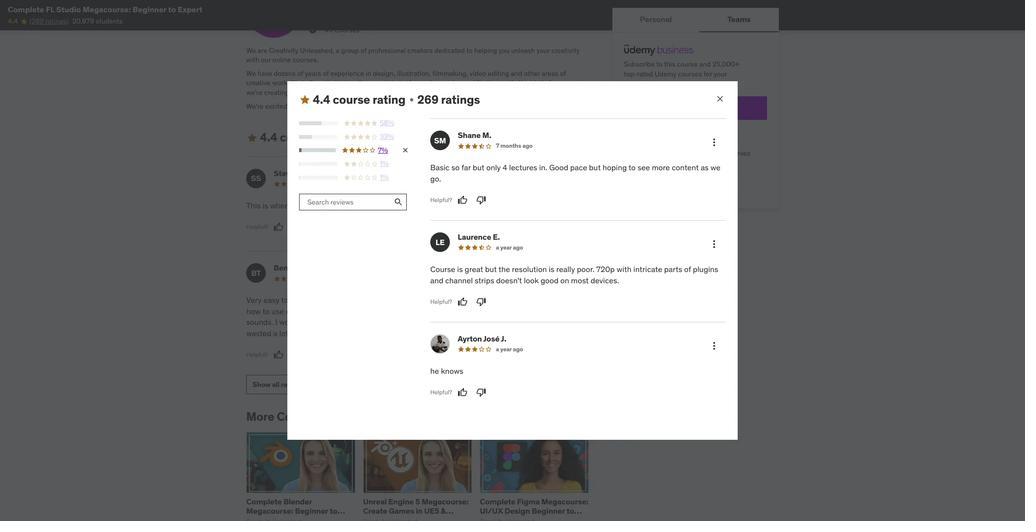 Task type: vqa. For each thing, say whether or not it's contained in the screenshot.
in-
yes



Task type: locate. For each thing, give the bounding box(es) containing it.
courses down areas
[[553, 79, 577, 87]]

we
[[377, 102, 386, 110], [711, 163, 721, 173]]

naseer
[[453, 263, 478, 273]]

in inside unreal engine 5 megacourse: create games in ue5 & blender
[[416, 506, 423, 516]]

thanks.
[[426, 295, 453, 305]]

unleash down engaging
[[454, 102, 478, 110]]

courses
[[334, 26, 360, 34], [277, 409, 322, 425]]

be left fun on the top of page
[[400, 79, 407, 87]]

ayrton
[[458, 334, 482, 344]]

helpful? left mark review by shane m. as helpful image
[[431, 196, 452, 204]]

that
[[325, 79, 338, 87]]

1 vertical spatial 5
[[491, 275, 495, 282]]

mark review by naseer k. as unhelpful image
[[471, 339, 481, 349]]

xsmall image
[[309, 26, 317, 35], [355, 134, 363, 142]]

1 horizontal spatial is
[[457, 265, 463, 274]]

complete inside complete blender megacourse: beginner to expert
[[246, 497, 282, 507]]

he knows
[[431, 366, 464, 376]]

ago right month
[[335, 180, 346, 188]]

4.4 left (269
[[8, 17, 18, 26]]

1 horizontal spatial beginner
[[295, 506, 328, 516]]

& left in-
[[686, 149, 690, 158]]

your left creativity.
[[479, 102, 493, 110]]

0 horizontal spatial 25,000+
[[640, 149, 667, 158]]

creating.
[[264, 88, 291, 97]]

megacourse:
[[83, 4, 131, 14], [422, 497, 469, 507], [542, 497, 589, 507], [246, 506, 293, 516]]

5 left 'doesn't' on the bottom
[[491, 275, 495, 282]]

years
[[305, 69, 321, 78]]

been
[[321, 317, 338, 327]]

4.4 course rating down 'education'
[[313, 92, 406, 107]]

2 horizontal spatial your
[[714, 69, 727, 78]]

269
[[418, 92, 439, 107], [365, 130, 386, 145]]

7%
[[378, 146, 388, 155]]

1 horizontal spatial 5
[[491, 275, 495, 282]]

your left creativity
[[537, 46, 550, 55]]

we up the creative
[[246, 69, 256, 78]]

making
[[426, 317, 451, 327]]

with left the our
[[246, 55, 259, 64]]

rating up '7%' button
[[320, 130, 353, 145]]

of right areas
[[560, 69, 566, 78]]

top‑rated
[[624, 69, 654, 78]]

expert
[[178, 4, 203, 14], [246, 516, 270, 522], [480, 516, 504, 522]]

will
[[570, 295, 581, 305]]

xsmall image inside '7%' button
[[402, 147, 409, 154]]

2 year from the top
[[501, 346, 512, 353]]

0 vertical spatial lot
[[476, 295, 485, 305]]

tab list
[[613, 8, 779, 32]]

of down areas
[[545, 79, 551, 87]]

0 horizontal spatial this
[[368, 328, 381, 338]]

ben
[[274, 263, 288, 273]]

unleash up other
[[511, 46, 535, 55]]

xsmall image right the 7%
[[402, 147, 409, 154]]

mark review by ben t. as helpful image
[[274, 350, 283, 360]]

month
[[316, 180, 334, 188]]

excited down the creating.
[[265, 102, 287, 110]]

0 horizontal spatial is
[[263, 201, 268, 211]]

a year ago for laurence e.
[[496, 244, 523, 251]]

a year ago
[[496, 244, 523, 251], [496, 346, 523, 353]]

courses left the by
[[277, 409, 322, 425]]

0 horizontal spatial in
[[366, 69, 372, 78]]

easy
[[264, 295, 280, 305]]

have down had
[[471, 306, 488, 316]]

1 horizontal spatial expert
[[246, 516, 270, 522]]

we left can't
[[377, 102, 386, 110]]

months right strips
[[496, 275, 517, 282]]

0 horizontal spatial blender
[[284, 497, 312, 507]]

0 vertical spatial i
[[294, 201, 296, 211]]

the down explains
[[396, 306, 408, 316]]

o.
[[488, 168, 496, 178]]

course for medium icon
[[333, 92, 370, 107]]

course up the s.
[[280, 130, 317, 145]]

0 horizontal spatial rating
[[320, 130, 353, 145]]

lot down would
[[279, 328, 288, 338]]

section up lost
[[336, 306, 362, 316]]

0 horizontal spatial 5
[[416, 497, 420, 507]]

4.4 right medium icon
[[313, 92, 330, 107]]

269 ratings down engaging
[[418, 92, 480, 107]]

would
[[279, 317, 300, 327]]

269 for medium image on the left top of page
[[365, 130, 386, 145]]

1 horizontal spatial courses
[[679, 69, 703, 78]]

we're
[[246, 102, 264, 110]]

to inside subscribe to this course and 25,000+ top‑rated udemy courses for your organization.
[[657, 60, 663, 69]]

2 vertical spatial course
[[280, 130, 317, 145]]

you right the helping
[[499, 46, 510, 55]]

months for useful
[[496, 275, 517, 282]]

0 horizontal spatial for
[[355, 317, 364, 327]]

helpful? left mark review by naseer k. as helpful "icon"
[[426, 340, 447, 347]]

1 horizontal spatial course
[[333, 92, 370, 107]]

unreal engine 5 megacourse: create games in ue5 & blender
[[363, 497, 469, 522]]

the up 5 months ago
[[499, 265, 510, 274]]

have inside very easy to follow and the instructor explains how to use each icon and section to adjust the sounds. i would have been lost for weeks and wasted a lot of time without taking this course.
[[302, 317, 319, 327]]

269 up the 7%
[[365, 130, 386, 145]]

1 vertical spatial 4.4
[[313, 92, 330, 107]]

but inside course is great but the resolution is really poor. 720p with intricate parts of plugins and channel strips doesn't look good on most devices.
[[485, 265, 497, 274]]

without
[[316, 328, 343, 338]]

1 vertical spatial 269 ratings
[[365, 130, 427, 145]]

0 vertical spatial excited
[[265, 102, 287, 110]]

0 horizontal spatial 269
[[365, 130, 386, 145]]

year
[[501, 244, 512, 251], [501, 346, 512, 353]]

(269 ratings)
[[29, 17, 68, 26]]

1 horizontal spatial complete
[[246, 497, 282, 507]]

submit search image
[[394, 198, 403, 207]]

rating for medium icon
[[373, 92, 406, 107]]

helpful? left mark review by steven s. as helpful image
[[246, 223, 268, 231]]

2 a year ago from the top
[[496, 346, 523, 353]]

1 horizontal spatial ratings
[[441, 92, 480, 107]]

1 vertical spatial be
[[426, 306, 434, 316]]

months right 7
[[501, 142, 521, 150]]

helpful? for thanks. it had lot of useful information. it will be helpful to have a few minutes section of making chord progression for beginners.
[[426, 340, 447, 347]]

helpful? for feeling excited
[[426, 223, 447, 231]]

of right parts
[[684, 265, 691, 274]]

0 vertical spatial be
[[400, 79, 407, 87]]

ratings inside dialog
[[441, 92, 480, 107]]

courses right udemy
[[679, 69, 703, 78]]

courses inside we are creativity unleashed, a group of professional creators dedicated to helping you unleash your creativity with our online courses. we have dozens of years of experience in design, illustration, filmmaking, video editing and other areas of creative work. we believe that education needs to be fun and engaging and that's exactly the kind of courses we're creating. we're excited to have you here with us and we can't wait to help you unleash your creativity. let's do this!
[[553, 79, 577, 87]]

helpful? for course is great but the resolution is really poor. 720p with intricate parts of plugins and channel strips doesn't look good on most devices.
[[431, 298, 452, 305]]

year for ayrton josé j.
[[501, 346, 512, 353]]

0 horizontal spatial section
[[336, 306, 362, 316]]

1 vertical spatial year
[[501, 346, 512, 353]]

of inside course is great but the resolution is really poor. 720p with intricate parts of plugins and channel strips doesn't look good on most devices.
[[684, 265, 691, 274]]

1 horizontal spatial 4.4
[[260, 130, 278, 145]]

so
[[452, 163, 460, 173]]

0 vertical spatial 1% button
[[299, 159, 409, 169]]

your
[[537, 46, 550, 55], [714, 69, 727, 78], [479, 102, 493, 110]]

269 right wait
[[418, 92, 439, 107]]

1 vertical spatial 269
[[365, 130, 386, 145]]

of left years
[[297, 69, 303, 78]]

course
[[431, 265, 455, 274]]

269 ratings
[[418, 92, 480, 107], [365, 130, 427, 145]]

year up 5 months ago
[[501, 244, 512, 251]]

a year ago down j.
[[496, 346, 523, 353]]

feeling
[[426, 201, 450, 211]]

complete
[[8, 4, 44, 14], [246, 497, 282, 507], [480, 497, 516, 507]]

rating inside dialog
[[373, 92, 406, 107]]

more inside basic so far but only 4 lectures in. good pace but hoping to see more content as we go.
[[652, 163, 670, 173]]

1 horizontal spatial 25,000+
[[713, 60, 740, 69]]

and inside subscribe to this course and 25,000+ top‑rated udemy courses for your organization.
[[700, 60, 711, 69]]

0 vertical spatial we
[[377, 102, 386, 110]]

our
[[261, 55, 271, 64]]

we left are
[[246, 46, 256, 55]]

weeks
[[366, 317, 388, 327]]

2 vertical spatial xsmall image
[[624, 167, 632, 176]]

1 vertical spatial xsmall image
[[355, 134, 363, 142]]

good
[[541, 276, 559, 285]]

section inside thanks. it had lot of useful information. it will be helpful to have a few minutes section of making chord progression for beginners.
[[540, 306, 566, 316]]

courses right demand
[[727, 149, 751, 158]]

the down other
[[519, 79, 529, 87]]

where
[[270, 201, 292, 211]]

section inside very easy to follow and the instructor explains how to use each icon and section to adjust the sounds. i would have been lost for weeks and wasted a lot of time without taking this course.
[[336, 306, 362, 316]]

1 vertical spatial courses
[[277, 409, 322, 425]]

to inside thanks. it had lot of useful information. it will be helpful to have a few minutes section of making chord progression for beginners.
[[462, 306, 469, 316]]

or
[[686, 132, 692, 140]]

269 ratings for medium icon
[[418, 92, 480, 107]]

this is where i need to be.
[[246, 201, 337, 211]]

courses for more
[[277, 409, 322, 425]]

with right 720p
[[617, 265, 632, 274]]

demand
[[700, 149, 725, 158]]

mark review by laurence e. as unhelpful image
[[476, 297, 486, 307]]

2 horizontal spatial for
[[704, 69, 713, 78]]

be inside we are creativity unleashed, a group of professional creators dedicated to helping you unleash your creativity with our online courses. we have dozens of years of experience in design, illustration, filmmaking, video editing and other areas of creative work. we believe that education needs to be fun and engaging and that's exactly the kind of courses we're creating. we're excited to have you here with us and we can't wait to help you unleash your creativity. let's do this!
[[400, 79, 407, 87]]

additional actions for review by shane m. image
[[709, 137, 720, 149]]

but for is
[[485, 265, 497, 274]]

269 ratings down '58%'
[[365, 130, 427, 145]]

for inside very easy to follow and the instructor explains how to use each icon and section to adjust the sounds. i would have been lost for weeks and wasted a lot of time without taking this course.
[[355, 317, 364, 327]]

25,000+ up see
[[640, 149, 667, 158]]

0 horizontal spatial complete
[[8, 4, 44, 14]]

udemy business image
[[624, 44, 694, 56]]

1 horizontal spatial section
[[540, 306, 566, 316]]

lot inside very easy to follow and the instructor explains how to use each icon and section to adjust the sounds. i would have been lost for weeks and wasted a lot of time without taking this course.
[[279, 328, 288, 338]]

1 vertical spatial &
[[441, 506, 446, 516]]

1 horizontal spatial in
[[416, 506, 423, 516]]

with inside course is great but the resolution is really poor. 720p with intricate parts of plugins and channel strips doesn't look good on most devices.
[[617, 265, 632, 274]]

more right or
[[693, 132, 709, 140]]

ago up 'resolution'
[[513, 244, 523, 251]]

0 horizontal spatial 4.4
[[8, 17, 18, 26]]

0 vertical spatial rating
[[373, 92, 406, 107]]

how
[[246, 306, 261, 316]]

mark review by naseer k. as helpful image
[[453, 339, 463, 349]]

i down use
[[275, 317, 278, 327]]

1 vertical spatial with
[[341, 102, 354, 110]]

of left or
[[672, 132, 678, 140]]

is right this
[[263, 201, 268, 211]]

1 horizontal spatial but
[[485, 265, 497, 274]]

1 vertical spatial months
[[496, 275, 517, 282]]

t.
[[290, 263, 296, 273]]

but up strips
[[485, 265, 497, 274]]

2 vertical spatial your
[[479, 102, 493, 110]]

complete blender megacourse: beginner to expert
[[246, 497, 337, 522]]

0 vertical spatial months
[[501, 142, 521, 150]]

complete inside complete figma megacourse: ui/ux design beginner to expert
[[480, 497, 516, 507]]

mark review by steven s. as helpful image
[[274, 223, 283, 232]]

ratings down '58%'
[[388, 130, 427, 145]]

& right ue5
[[441, 506, 446, 516]]

2 horizontal spatial but
[[589, 163, 601, 173]]

parts
[[664, 265, 683, 274]]

the
[[519, 79, 529, 87], [499, 265, 510, 274], [328, 295, 339, 305], [396, 306, 408, 316]]

adjust
[[373, 306, 394, 316]]

bt
[[251, 268, 261, 278]]

for right udemy
[[704, 69, 713, 78]]

1 it from the left
[[455, 295, 460, 305]]

helpful? up 'helpful'
[[431, 298, 452, 305]]

helpful? left mark review by ben t. as helpful image
[[246, 351, 268, 358]]

follow
[[290, 295, 311, 305]]

have inside thanks. it had lot of useful information. it will be helpful to have a few minutes section of making chord progression for beginners.
[[471, 306, 488, 316]]

xsmall image up '7%' button
[[355, 134, 363, 142]]

xsmall image left 45
[[309, 26, 317, 35]]

45
[[325, 26, 333, 34]]

excited right feeling
[[451, 201, 477, 211]]

1 horizontal spatial your
[[537, 46, 550, 55]]

in-
[[692, 149, 700, 158]]

you left here
[[313, 102, 324, 110]]

0 horizontal spatial &
[[441, 506, 446, 516]]

a inside thanks. it had lot of useful information. it will be helpful to have a few minutes section of making chord progression for beginners.
[[489, 306, 494, 316]]

0 vertical spatial 4.4
[[8, 17, 18, 26]]

2 section from the left
[[540, 306, 566, 316]]

expert inside complete figma megacourse: ui/ux design beginner to expert
[[480, 516, 504, 522]]

useful
[[496, 295, 517, 305]]

we down dozens
[[291, 79, 300, 87]]

2 1% from the top
[[380, 173, 389, 182]]

1 vertical spatial course
[[333, 92, 370, 107]]

2 1% button from the top
[[299, 173, 409, 182]]

1 horizontal spatial with
[[341, 102, 354, 110]]

of down would
[[290, 328, 297, 338]]

xsmall image down fun on the top of page
[[408, 96, 416, 104]]

1 horizontal spatial unleash
[[511, 46, 535, 55]]

ayrton josé j.
[[458, 334, 507, 344]]

additional actions for review by ayrton josé j. image
[[709, 340, 720, 352]]

0 vertical spatial year
[[501, 244, 512, 251]]

1 horizontal spatial courses
[[334, 26, 360, 34]]

2 horizontal spatial expert
[[480, 516, 504, 522]]

with left us
[[341, 102, 354, 110]]

1 a year ago from the top
[[496, 244, 523, 251]]

content
[[672, 163, 699, 173]]

0 horizontal spatial course
[[280, 130, 317, 145]]

on
[[561, 276, 569, 285]]

0 vertical spatial courses
[[334, 26, 360, 34]]

courses
[[679, 69, 703, 78], [553, 79, 577, 87], [727, 149, 751, 158]]

section up beginners. on the bottom of the page
[[540, 306, 566, 316]]

basic
[[431, 163, 450, 173]]

creative
[[246, 79, 271, 87]]

complete for complete fl studio megacourse: beginner to expert
[[8, 4, 44, 14]]

it left had
[[455, 295, 460, 305]]

a year ago down e.
[[496, 244, 523, 251]]

4.4 for medium icon
[[313, 92, 330, 107]]

0 vertical spatial more
[[693, 132, 709, 140]]

0 vertical spatial 5
[[680, 132, 684, 140]]

xsmall image left see
[[624, 167, 632, 176]]

0 vertical spatial unleash
[[511, 46, 535, 55]]

minutes
[[510, 306, 538, 316]]

1 1% from the top
[[380, 159, 389, 168]]

a year ago for ayrton josé j.
[[496, 346, 523, 353]]

4.4 right medium image on the left top of page
[[260, 130, 278, 145]]

sm
[[434, 136, 446, 145]]

1 section from the left
[[336, 306, 362, 316]]

5 months ago
[[491, 275, 528, 282]]

additional actions for review by laurence e. image
[[709, 239, 720, 250]]

0 vertical spatial this
[[665, 60, 676, 69]]

0 horizontal spatial xsmall image
[[309, 26, 317, 35]]

1 horizontal spatial rating
[[373, 92, 406, 107]]

58% button
[[299, 119, 409, 128]]

2 horizontal spatial 4.4
[[313, 92, 330, 107]]

ago up lectures at the top
[[523, 142, 533, 150]]

0 vertical spatial a year ago
[[496, 244, 523, 251]]

1 vertical spatial your
[[714, 69, 727, 78]]

the inside course is great but the resolution is really poor. 720p with intricate parts of plugins and channel strips doesn't look good on most devices.
[[499, 265, 510, 274]]

ratings down engaging
[[441, 92, 480, 107]]

but for lectures
[[473, 163, 485, 173]]

year down j.
[[501, 346, 512, 353]]

1 vertical spatial ratings
[[388, 130, 427, 145]]

be up making
[[426, 306, 434, 316]]

resolution
[[512, 265, 547, 274]]

ago for resolution
[[513, 244, 523, 251]]

it left will
[[563, 295, 568, 305]]

complete for complete blender megacourse: beginner to expert
[[246, 497, 282, 507]]

a left group
[[336, 46, 340, 55]]

the up been
[[328, 295, 339, 305]]

complete figma megacourse: ui/ux design beginner to expert
[[480, 497, 589, 522]]

1 horizontal spatial we
[[711, 163, 721, 173]]

beginner inside complete figma megacourse: ui/ux design beginner to expert
[[532, 506, 565, 516]]

helpful? left mark review by ayrton josé j. as helpful image
[[431, 389, 452, 396]]

0 horizontal spatial ratings
[[388, 130, 427, 145]]

is up good
[[549, 265, 555, 274]]

0 vertical spatial course
[[678, 60, 698, 69]]

4.4 course rating for medium icon
[[313, 92, 406, 107]]

0 vertical spatial 1%
[[380, 159, 389, 168]]

course
[[678, 60, 698, 69], [333, 92, 370, 107], [280, 130, 317, 145]]

1 horizontal spatial lot
[[476, 295, 485, 305]]

1% button up search reviews text field on the left top of page
[[299, 173, 409, 182]]

0 horizontal spatial we
[[377, 102, 386, 110]]

course is great but the resolution is really poor. 720p with intricate parts of plugins and channel strips doesn't look good on most devices.
[[431, 265, 719, 285]]

expert inside complete blender megacourse: beginner to expert
[[246, 516, 270, 522]]

close modal image
[[716, 94, 725, 104]]

0 horizontal spatial with
[[246, 55, 259, 64]]

0 horizontal spatial your
[[479, 102, 493, 110]]

2 vertical spatial 5
[[416, 497, 420, 507]]

4.4 course rating
[[313, 92, 406, 107], [260, 130, 353, 145]]

more right see
[[652, 163, 670, 173]]

1 vertical spatial 1% button
[[299, 173, 409, 182]]

the inside we are creativity unleashed, a group of professional creators dedicated to helping you unleash your creativity with our online courses. we have dozens of years of experience in design, illustration, filmmaking, video editing and other areas of creative work. we believe that education needs to be fun and engaging and that's exactly the kind of courses we're creating. we're excited to have you here with us and we can't wait to help you unleash your creativity. let's do this!
[[519, 79, 529, 87]]

it
[[455, 295, 460, 305], [563, 295, 568, 305]]

megacourse: inside complete figma megacourse: ui/ux design beginner to expert
[[542, 497, 589, 507]]

0 horizontal spatial you
[[313, 102, 324, 110]]

this inside very easy to follow and the instructor explains how to use each icon and section to adjust the sounds. i would have been lost for weeks and wasted a lot of time without taking this course.
[[368, 328, 381, 338]]

4.4 course rating for medium image on the left top of page
[[260, 130, 353, 145]]

we right "as"
[[711, 163, 721, 173]]

rating down the needs
[[373, 92, 406, 107]]

helpful? for he knows
[[431, 389, 452, 396]]

a right wasted
[[273, 328, 278, 338]]

0 vertical spatial in
[[366, 69, 372, 78]]

0 horizontal spatial courses
[[277, 409, 322, 425]]

for down minutes
[[519, 317, 528, 327]]

great
[[465, 265, 483, 274]]

lot right had
[[476, 295, 485, 305]]

courses for 45
[[334, 26, 360, 34]]

0 vertical spatial blender
[[284, 497, 312, 507]]

xsmall image
[[408, 96, 416, 104], [402, 147, 409, 154], [624, 167, 632, 176]]

1 vertical spatial blender
[[363, 516, 392, 522]]

ago down 'resolution'
[[518, 275, 528, 282]]

0 vertical spatial courses
[[679, 69, 703, 78]]

Search reviews text field
[[299, 194, 390, 211]]

engagement
[[669, 167, 708, 175]]

i inside very easy to follow and the instructor explains how to use each icon and section to adjust the sounds. i would have been lost for weeks and wasted a lot of time without taking this course.
[[275, 317, 278, 327]]

1 year from the top
[[501, 244, 512, 251]]

excited inside we are creativity unleashed, a group of professional creators dedicated to helping you unleash your creativity with our online courses. we have dozens of years of experience in design, illustration, filmmaking, video editing and other areas of creative work. we believe that education needs to be fun and engaging and that's exactly the kind of courses we're creating. we're excited to have you here with us and we can't wait to help you unleash your creativity. let's do this!
[[265, 102, 287, 110]]

5
[[680, 132, 684, 140], [491, 275, 495, 282], [416, 497, 420, 507]]

online
[[273, 55, 291, 64]]

your up close modal "icon" at top
[[714, 69, 727, 78]]

courses right 45
[[334, 26, 360, 34]]

0 horizontal spatial more
[[652, 163, 670, 173]]

experience
[[331, 69, 364, 78]]

complete for complete figma megacourse: ui/ux design beginner to expert
[[480, 497, 516, 507]]

dialog
[[287, 81, 738, 440]]

1 horizontal spatial be
[[426, 306, 434, 316]]

ben t.
[[274, 263, 296, 273]]

course down udemy business image
[[678, 60, 698, 69]]

2 horizontal spatial with
[[617, 265, 632, 274]]

2 horizontal spatial complete
[[480, 497, 516, 507]]

in up the needs
[[366, 69, 372, 78]]

us
[[356, 102, 363, 110]]



Task type: describe. For each thing, give the bounding box(es) containing it.
of down will
[[568, 306, 574, 316]]

show all reviews
[[253, 380, 305, 389]]

0 vertical spatial we
[[246, 46, 256, 55]]

2 horizontal spatial 5
[[680, 132, 684, 140]]

2 it from the left
[[563, 295, 568, 305]]

lost
[[340, 317, 353, 327]]

is for course
[[457, 265, 463, 274]]

course.
[[383, 328, 409, 338]]

steven
[[274, 168, 299, 178]]

1 horizontal spatial i
[[294, 201, 296, 211]]

helpful? for this is where i need to be.
[[246, 223, 268, 231]]

720p
[[597, 265, 615, 274]]

exactly
[[496, 79, 517, 87]]

this
[[246, 201, 261, 211]]

m.
[[483, 130, 492, 140]]

video
[[470, 69, 486, 78]]

a down e.
[[496, 244, 499, 251]]

very easy to follow and the instructor explains how to use each icon and section to adjust the sounds. i would have been lost for weeks and wasted a lot of time without taking this course.
[[246, 295, 409, 338]]

creators
[[408, 46, 433, 55]]

helping
[[475, 46, 497, 55]]

josé
[[484, 334, 500, 344]]

1 1% button from the top
[[299, 159, 409, 169]]

and inside course is great but the resolution is really poor. 720p with intricate parts of plugins and channel strips doesn't look good on most devices.
[[431, 276, 444, 285]]

rating for medium image on the left top of page
[[320, 130, 353, 145]]

look
[[524, 276, 539, 285]]

time
[[299, 328, 315, 338]]

helpful? for very easy to follow and the instructor explains how to use each icon and section to adjust the sounds. i would have been lost for weeks and wasted a lot of time without taking this course.
[[246, 351, 268, 358]]

are
[[258, 46, 268, 55]]

beginner inside complete blender megacourse: beginner to expert
[[295, 506, 328, 516]]

subscribe
[[624, 60, 655, 69]]

mark review by shane m. as unhelpful image
[[476, 196, 486, 205]]

unleashed,
[[300, 46, 334, 55]]

devices.
[[591, 276, 619, 285]]

nk
[[430, 268, 441, 278]]

beginners.
[[530, 317, 567, 327]]

complete blender megacourse: beginner to expert link
[[246, 497, 345, 522]]

basic so far but only 4 lectures in. good pace but hoping to see more content as we go.
[[431, 163, 721, 184]]

very
[[246, 295, 262, 305]]

all
[[272, 380, 280, 389]]

medium image
[[246, 132, 258, 144]]

year for laurence e.
[[501, 244, 512, 251]]

ago for 4
[[523, 142, 533, 150]]

a inside we are creativity unleashed, a group of professional creators dedicated to helping you unleash your creativity with our online courses. we have dozens of years of experience in design, illustration, filmmaking, video editing and other areas of creative work. we believe that education needs to be fun and engaging and that's exactly the kind of courses we're creating. we're excited to have you here with us and we can't wait to help you unleash your creativity. let's do this!
[[336, 46, 340, 55]]

45 courses
[[325, 26, 360, 34]]

1 vertical spatial excited
[[451, 201, 477, 211]]

dozens
[[274, 69, 296, 78]]

learning engagement tools
[[640, 167, 725, 175]]

ago down progression in the bottom of the page
[[513, 346, 523, 353]]

1% for 1st the 1% button from the top of the page
[[380, 159, 389, 168]]

helpful? for basic so far but only 4 lectures in. good pace but hoping to see more content as we go.
[[431, 196, 452, 204]]

naseer k.
[[453, 263, 488, 273]]

269 ratings for medium image on the left top of page
[[365, 130, 427, 145]]

far
[[462, 163, 471, 173]]

personal button
[[613, 8, 700, 31]]

ratings for xsmall image to the top
[[441, 92, 480, 107]]

lectures
[[509, 163, 538, 173]]

hoping
[[603, 163, 627, 173]]

complete figma megacourse: ui/ux design beginner to expert link
[[480, 497, 589, 522]]

to
[[430, 174, 441, 183]]

more
[[246, 409, 274, 425]]

of right the mark review by laurence e. as unhelpful image
[[487, 295, 494, 305]]

0 vertical spatial your
[[537, 46, 550, 55]]

plugins
[[693, 265, 719, 274]]

lot inside thanks. it had lot of useful information. it will be helpful to have a few minutes section of making chord progression for beginners.
[[476, 295, 485, 305]]

really
[[557, 265, 575, 274]]

channel
[[445, 276, 473, 285]]

more courses by
[[246, 409, 340, 425]]

20,979 students
[[72, 17, 123, 26]]

to inside complete figma megacourse: ui/ux design beginner to expert
[[567, 506, 574, 516]]

1 horizontal spatial you
[[441, 102, 452, 110]]

1 vertical spatial unleash
[[454, 102, 478, 110]]

5 inside unreal engine 5 megacourse: create games in ue5 & blender
[[416, 497, 420, 507]]

this inside subscribe to this course and 25,000+ top‑rated udemy courses for your organization.
[[665, 60, 676, 69]]

blender inside complete blender megacourse: beginner to expert
[[284, 497, 312, 507]]

course for medium image on the left top of page
[[280, 130, 317, 145]]

e.
[[493, 232, 500, 242]]

creativity
[[552, 46, 580, 55]]

intricate
[[634, 265, 663, 274]]

reviews
[[281, 380, 305, 389]]

1 vertical spatial we
[[246, 69, 256, 78]]

2 vertical spatial we
[[291, 79, 300, 87]]

1% for 2nd the 1% button
[[380, 173, 389, 182]]

in inside we are creativity unleashed, a group of professional creators dedicated to helping you unleash your creativity with our online courses. we have dozens of years of experience in design, illustration, filmmaking, video editing and other areas of creative work. we believe that education needs to be fun and engaging and that's exactly the kind of courses we're creating. we're excited to have you here with us and we can't wait to help you unleash your creativity. let's do this!
[[366, 69, 372, 78]]

(269
[[29, 17, 44, 26]]

to inside complete blender megacourse: beginner to expert
[[330, 506, 337, 516]]

dedicated
[[434, 46, 465, 55]]

creativity unleashed image
[[246, 0, 301, 38]]

shane
[[458, 130, 481, 140]]

users
[[711, 132, 727, 140]]

timilehin
[[453, 168, 487, 178]]

have up the creative
[[258, 69, 272, 78]]

of right group
[[361, 46, 367, 55]]

0 horizontal spatial expert
[[178, 4, 203, 14]]

k.
[[480, 263, 488, 273]]

dialog containing 4.4 course rating
[[287, 81, 738, 440]]

2 horizontal spatial is
[[549, 265, 555, 274]]

each
[[286, 306, 303, 316]]

other
[[524, 69, 540, 78]]

269 for medium icon
[[418, 92, 439, 107]]

pace
[[570, 163, 587, 173]]

show all reviews button
[[246, 375, 312, 395]]

your inside subscribe to this course and 25,000+ top‑rated udemy courses for your organization.
[[714, 69, 727, 78]]

can't
[[388, 102, 403, 110]]

a month ago
[[312, 180, 346, 188]]

editing
[[488, 69, 509, 78]]

figma
[[517, 497, 540, 507]]

games
[[389, 506, 414, 516]]

a left month
[[312, 180, 315, 188]]

2 horizontal spatial you
[[499, 46, 510, 55]]

a inside very easy to follow and the instructor explains how to use each icon and section to adjust the sounds. i would have been lost for weeks and wasted a lot of time without taking this course.
[[273, 328, 278, 338]]

that's
[[477, 79, 494, 87]]

to inside basic so far but only 4 lectures in. good pace but hoping to see more content as we go.
[[629, 163, 636, 173]]

of up that at top
[[323, 69, 329, 78]]

1 horizontal spatial xsmall image
[[355, 134, 363, 142]]

show
[[253, 380, 271, 389]]

by
[[325, 409, 338, 425]]

for inside subscribe to this course and 25,000+ top‑rated udemy courses for your organization.
[[704, 69, 713, 78]]

1 vertical spatial 25,000+
[[640, 149, 667, 158]]

2 vertical spatial courses
[[727, 149, 751, 158]]

of inside very easy to follow and the instructor explains how to use each icon and section to adjust the sounds. i would have been lost for weeks and wasted a lot of time without taking this course.
[[290, 328, 297, 338]]

fl
[[46, 4, 54, 14]]

steven s.
[[274, 168, 308, 178]]

we're
[[246, 88, 263, 97]]

mark review by shane m. as helpful image
[[458, 196, 468, 205]]

ago for useful
[[518, 275, 528, 282]]

for teams of 5 or more users
[[640, 132, 727, 140]]

we inside basic so far but only 4 lectures in. good pace but hoping to see more content as we go.
[[711, 163, 721, 173]]

7% button
[[299, 146, 409, 155]]

mark review by laurence e. as helpful image
[[458, 297, 468, 307]]

0 vertical spatial xsmall image
[[309, 26, 317, 35]]

megacourse: inside unreal engine 5 megacourse: create games in ue5 & blender
[[422, 497, 469, 507]]

had
[[461, 295, 475, 305]]

doesn't
[[496, 276, 522, 285]]

0 horizontal spatial beginner
[[133, 4, 167, 14]]

design,
[[373, 69, 395, 78]]

wasted
[[246, 328, 272, 338]]

here
[[325, 102, 339, 110]]

fresh
[[669, 149, 684, 158]]

let's
[[525, 102, 540, 110]]

thanks. it had lot of useful information. it will be helpful to have a few minutes section of making chord progression for beginners.
[[426, 295, 581, 327]]

months for 4
[[501, 142, 521, 150]]

udemy
[[655, 69, 677, 78]]

course inside subscribe to this course and 25,000+ top‑rated udemy courses for your organization.
[[678, 60, 698, 69]]

25,000+ inside subscribe to this course and 25,000+ top‑rated udemy courses for your organization.
[[713, 60, 740, 69]]

have down believe
[[297, 102, 311, 110]]

megacourse: inside complete blender megacourse: beginner to expert
[[246, 506, 293, 516]]

ratings for xsmall icon to the right
[[388, 130, 427, 145]]

help
[[426, 102, 440, 110]]

blender inside unreal engine 5 megacourse: create games in ue5 & blender
[[363, 516, 392, 522]]

le
[[436, 237, 445, 247]]

illustration,
[[397, 69, 431, 78]]

is for this
[[263, 201, 268, 211]]

needs
[[371, 79, 390, 87]]

& inside unreal engine 5 megacourse: create games in ue5 & blender
[[441, 506, 446, 516]]

engine
[[389, 497, 414, 507]]

only
[[487, 163, 501, 173]]

1 horizontal spatial &
[[686, 149, 690, 158]]

medium image
[[299, 94, 311, 106]]

4.4 for medium image on the left top of page
[[260, 130, 278, 145]]

a down josé
[[496, 346, 499, 353]]

tab list containing personal
[[613, 8, 779, 32]]

7
[[496, 142, 499, 150]]

mark review by ayrton josé j. as helpful image
[[458, 388, 468, 398]]

for inside thanks. it had lot of useful information. it will be helpful to have a few minutes section of making chord progression for beginners.
[[519, 317, 528, 327]]

courses inside subscribe to this course and 25,000+ top‑rated udemy courses for your organization.
[[679, 69, 703, 78]]

believe
[[302, 79, 324, 87]]

tools
[[710, 167, 725, 175]]

shane m.
[[458, 130, 492, 140]]

mark review by ayrton josé j. as unhelpful image
[[476, 388, 486, 398]]

ago for to
[[335, 180, 346, 188]]

be inside thanks. it had lot of useful information. it will be helpful to have a few minutes section of making chord progression for beginners.
[[426, 306, 434, 316]]

we inside we are creativity unleashed, a group of professional creators dedicated to helping you unleash your creativity with our online courses. we have dozens of years of experience in design, illustration, filmmaking, video editing and other areas of creative work. we believe that education needs to be fun and engaging and that's exactly the kind of courses we're creating. we're excited to have you here with us and we can't wait to help you unleash your creativity. let's do this!
[[377, 102, 386, 110]]

complete fl studio megacourse: beginner to expert
[[8, 4, 203, 14]]

0 vertical spatial xsmall image
[[408, 96, 416, 104]]



